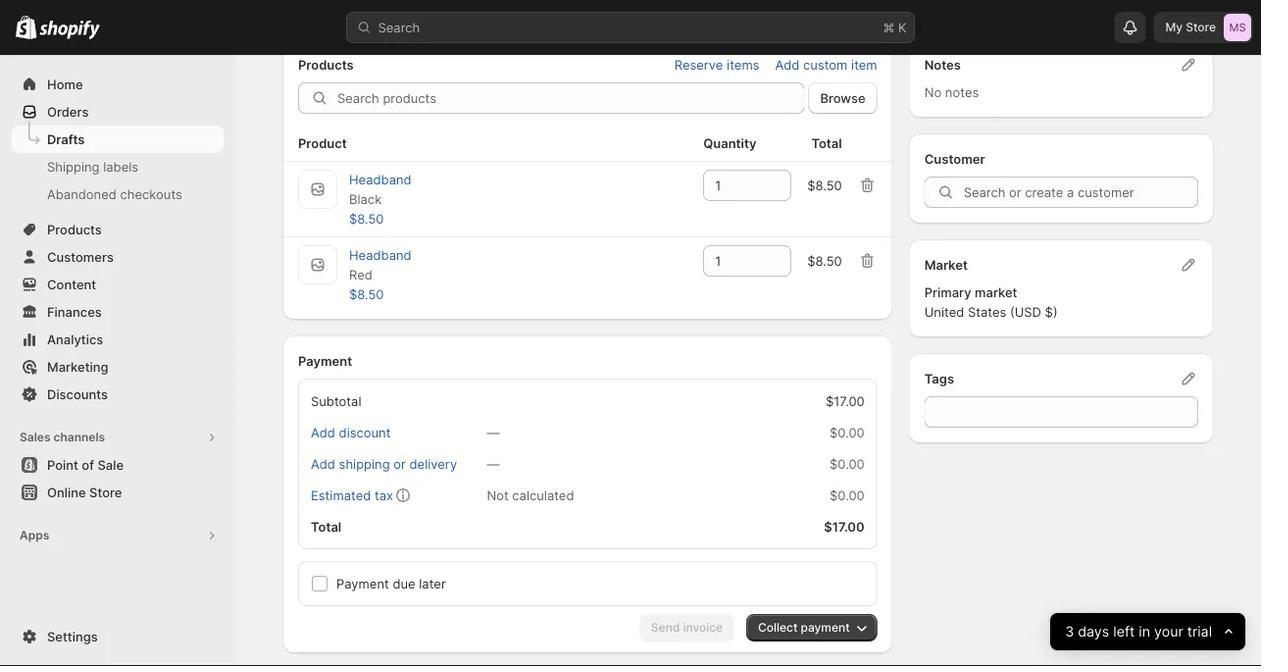 Task type: vqa. For each thing, say whether or not it's contained in the screenshot.
bottommost to
no



Task type: describe. For each thing, give the bounding box(es) containing it.
sales channels button
[[12, 424, 224, 451]]

checkouts
[[120, 186, 182, 202]]

online store link
[[12, 479, 224, 506]]

$)
[[1046, 304, 1058, 319]]

discount
[[339, 425, 391, 440]]

add discount button
[[299, 419, 403, 446]]

orders
[[47, 104, 89, 119]]

online store
[[47, 485, 122, 500]]

headband for black
[[349, 172, 412, 187]]

shopify image
[[16, 15, 37, 39]]

my store image
[[1225, 14, 1252, 41]]

3 days left in your trial button
[[1051, 613, 1246, 651]]

reserve items
[[675, 57, 760, 72]]

marketing link
[[12, 353, 224, 381]]

add discount
[[311, 425, 391, 440]]

due
[[393, 576, 416, 591]]

customer
[[925, 151, 986, 166]]

⌘ k
[[884, 20, 907, 35]]

$8.50 button for black
[[338, 205, 396, 233]]

sales channels
[[20, 430, 105, 444]]

left
[[1114, 624, 1135, 640]]

store for my store
[[1187, 20, 1217, 34]]

item
[[852, 57, 878, 72]]

shipping
[[339, 456, 390, 471]]

3
[[1066, 624, 1074, 640]]

of
[[82, 457, 94, 472]]

add shipping or delivery button
[[299, 450, 469, 478]]

headband link for red
[[349, 247, 412, 262]]

apps button
[[12, 522, 224, 549]]

primary
[[925, 285, 972, 300]]

point of sale link
[[12, 451, 224, 479]]

delivery
[[410, 456, 457, 471]]

later
[[419, 576, 446, 591]]

— for add discount
[[487, 425, 500, 440]]

customers
[[47, 249, 114, 264]]

add for add custom item
[[776, 57, 800, 72]]

channels
[[53, 430, 105, 444]]

headband for red
[[349, 247, 412, 262]]

marketing
[[47, 359, 108, 374]]

shopify image
[[39, 20, 100, 40]]

drafts
[[47, 131, 85, 147]]

abandoned checkouts
[[47, 186, 182, 202]]

add custom item
[[776, 57, 878, 72]]

payment for payment due later
[[337, 576, 389, 591]]

product
[[298, 135, 347, 151]]

sales
[[20, 430, 51, 444]]

payment for payment
[[298, 353, 352, 368]]

market
[[925, 257, 968, 272]]

headband red
[[349, 247, 412, 282]]

add shipping or delivery
[[311, 456, 457, 471]]

analytics link
[[12, 326, 224, 353]]

abandoned checkouts link
[[12, 181, 224, 208]]

1 horizontal spatial products
[[298, 57, 354, 72]]

customers link
[[12, 243, 224, 271]]

online store button
[[0, 479, 235, 506]]

no
[[925, 84, 942, 100]]

point of sale
[[47, 457, 124, 472]]

3 days left in your trial
[[1066, 624, 1213, 640]]

$17.00 for subtotal
[[826, 393, 865, 409]]

home link
[[12, 71, 224, 98]]

k
[[899, 20, 907, 35]]

estimated tax
[[311, 488, 394, 503]]

browse
[[821, 90, 866, 105]]

Search products text field
[[338, 82, 805, 114]]

collect
[[759, 621, 798, 635]]

states
[[968, 304, 1007, 319]]

orders link
[[12, 98, 224, 126]]

3 $0.00 from the top
[[830, 488, 865, 503]]

0 horizontal spatial total
[[311, 519, 342, 534]]

my
[[1166, 20, 1183, 34]]

not calculated
[[487, 488, 575, 503]]

quantity
[[704, 135, 757, 151]]

days
[[1078, 624, 1110, 640]]

custom
[[804, 57, 848, 72]]

market
[[975, 285, 1018, 300]]

sale
[[98, 457, 124, 472]]

tax
[[375, 488, 394, 503]]



Task type: locate. For each thing, give the bounding box(es) containing it.
0 vertical spatial store
[[1187, 20, 1217, 34]]

2 $8.50 button from the top
[[338, 281, 396, 308]]

point
[[47, 457, 78, 472]]

0 horizontal spatial store
[[89, 485, 122, 500]]

2 headband link from the top
[[349, 247, 412, 262]]

1 horizontal spatial store
[[1187, 20, 1217, 34]]

products up customers
[[47, 222, 102, 237]]

$8.50 button up headband red
[[338, 205, 396, 233]]

payment
[[801, 621, 850, 635]]

add for add shipping or delivery
[[311, 456, 336, 471]]

total down browse button
[[812, 135, 843, 151]]

2 $0.00 from the top
[[830, 456, 865, 471]]

notes
[[946, 84, 979, 100]]

red
[[349, 267, 373, 282]]

add inside 'button'
[[311, 425, 336, 440]]

add custom item button
[[764, 51, 890, 78]]

1 vertical spatial headband link
[[349, 247, 412, 262]]

None number field
[[704, 170, 763, 201], [704, 245, 763, 277], [704, 170, 763, 201], [704, 245, 763, 277]]

1 $0.00 from the top
[[830, 425, 865, 440]]

0 vertical spatial products
[[298, 57, 354, 72]]

1 vertical spatial add
[[311, 425, 336, 440]]

total
[[812, 135, 843, 151], [311, 519, 342, 534]]

notes
[[925, 57, 962, 72]]

drafts link
[[12, 126, 224, 153]]

reserve
[[675, 57, 724, 72]]

search
[[378, 20, 420, 35]]

browse button
[[809, 82, 878, 114]]

add down the subtotal
[[311, 425, 336, 440]]

1 headband link from the top
[[349, 172, 412, 187]]

store right my
[[1187, 20, 1217, 34]]

headband
[[349, 172, 412, 187], [349, 247, 412, 262]]

headband link for black
[[349, 172, 412, 187]]

home
[[47, 77, 83, 92]]

add up estimated
[[311, 456, 336, 471]]

content link
[[12, 271, 224, 298]]

products up product
[[298, 57, 354, 72]]

products
[[298, 57, 354, 72], [47, 222, 102, 237]]

0 vertical spatial add
[[776, 57, 800, 72]]

finances link
[[12, 298, 224, 326]]

labels
[[103, 159, 138, 174]]

calculated
[[513, 488, 575, 503]]

1 vertical spatial total
[[311, 519, 342, 534]]

headband black
[[349, 172, 412, 207]]

— for add shipping or delivery
[[487, 456, 500, 471]]

apps
[[20, 528, 49, 543]]

your
[[1155, 624, 1184, 640]]

subtotal
[[311, 393, 362, 409]]

1 — from the top
[[487, 425, 500, 440]]

0 vertical spatial $17.00
[[826, 393, 865, 409]]

not
[[487, 488, 509, 503]]

$0.00 for add discount
[[830, 425, 865, 440]]

1 vertical spatial $0.00
[[830, 456, 865, 471]]

collect payment button
[[747, 614, 878, 642]]

$8.50 button for red
[[338, 281, 396, 308]]

$8.50 button down the black
[[338, 281, 396, 308]]

items
[[727, 57, 760, 72]]

headband link up red on the left top
[[349, 247, 412, 262]]

black
[[349, 191, 382, 207]]

products link
[[12, 216, 224, 243]]

shipping
[[47, 159, 100, 174]]

add for add discount
[[311, 425, 336, 440]]

2 vertical spatial $0.00
[[830, 488, 865, 503]]

finances
[[47, 304, 102, 319]]

0 vertical spatial $8.50 button
[[338, 205, 396, 233]]

1 vertical spatial $17.00
[[824, 519, 865, 534]]

total down estimated
[[311, 519, 342, 534]]

Search or create a customer text field
[[964, 177, 1199, 208]]

in
[[1139, 624, 1151, 640]]

(usd
[[1011, 304, 1042, 319]]

discounts
[[47, 387, 108, 402]]

payment due later
[[337, 576, 446, 591]]

$8.50
[[808, 178, 843, 193], [349, 211, 384, 226], [808, 253, 843, 268], [349, 287, 384, 302]]

united
[[925, 304, 965, 319]]

1 horizontal spatial total
[[812, 135, 843, 151]]

estimated tax button
[[299, 482, 405, 509]]

2 — from the top
[[487, 456, 500, 471]]

point of sale button
[[0, 451, 235, 479]]

2 vertical spatial add
[[311, 456, 336, 471]]

online
[[47, 485, 86, 500]]

$0.00 for add shipping or delivery
[[830, 456, 865, 471]]

1 vertical spatial store
[[89, 485, 122, 500]]

$17.00
[[826, 393, 865, 409], [824, 519, 865, 534]]

$8.50 button
[[338, 205, 396, 233], [338, 281, 396, 308]]

store
[[1187, 20, 1217, 34], [89, 485, 122, 500]]

0 vertical spatial headband
[[349, 172, 412, 187]]

add left custom at the top right of the page
[[776, 57, 800, 72]]

reserve items button
[[663, 51, 772, 78]]

add inside button
[[776, 57, 800, 72]]

⌘
[[884, 20, 895, 35]]

None text field
[[925, 396, 1199, 428]]

store down sale
[[89, 485, 122, 500]]

0 vertical spatial —
[[487, 425, 500, 440]]

1 headband from the top
[[349, 172, 412, 187]]

my store
[[1166, 20, 1217, 34]]

settings
[[47, 629, 98, 644]]

1 vertical spatial $8.50 button
[[338, 281, 396, 308]]

add inside button
[[311, 456, 336, 471]]

$17.00 for total
[[824, 519, 865, 534]]

1 vertical spatial products
[[47, 222, 102, 237]]

payment left due
[[337, 576, 389, 591]]

headband link up the black
[[349, 172, 412, 187]]

estimated
[[311, 488, 371, 503]]

1 vertical spatial —
[[487, 456, 500, 471]]

content
[[47, 277, 96, 292]]

trial
[[1188, 624, 1213, 640]]

no notes
[[925, 84, 979, 100]]

headband up red on the left top
[[349, 247, 412, 262]]

analytics
[[47, 332, 103, 347]]

0 vertical spatial $0.00
[[830, 425, 865, 440]]

discounts link
[[12, 381, 224, 408]]

0 horizontal spatial products
[[47, 222, 102, 237]]

1 vertical spatial headband
[[349, 247, 412, 262]]

0 vertical spatial total
[[812, 135, 843, 151]]

payment up the subtotal
[[298, 353, 352, 368]]

0 vertical spatial headband link
[[349, 172, 412, 187]]

payment
[[298, 353, 352, 368], [337, 576, 389, 591]]

1 vertical spatial payment
[[337, 576, 389, 591]]

store inside button
[[89, 485, 122, 500]]

add
[[776, 57, 800, 72], [311, 425, 336, 440], [311, 456, 336, 471]]

tags
[[925, 371, 955, 386]]

shipping labels link
[[12, 153, 224, 181]]

shipping labels
[[47, 159, 138, 174]]

or
[[394, 456, 406, 471]]

0 vertical spatial payment
[[298, 353, 352, 368]]

store for online store
[[89, 485, 122, 500]]

2 headband from the top
[[349, 247, 412, 262]]

settings link
[[12, 623, 224, 651]]

1 $8.50 button from the top
[[338, 205, 396, 233]]

headband up the black
[[349, 172, 412, 187]]



